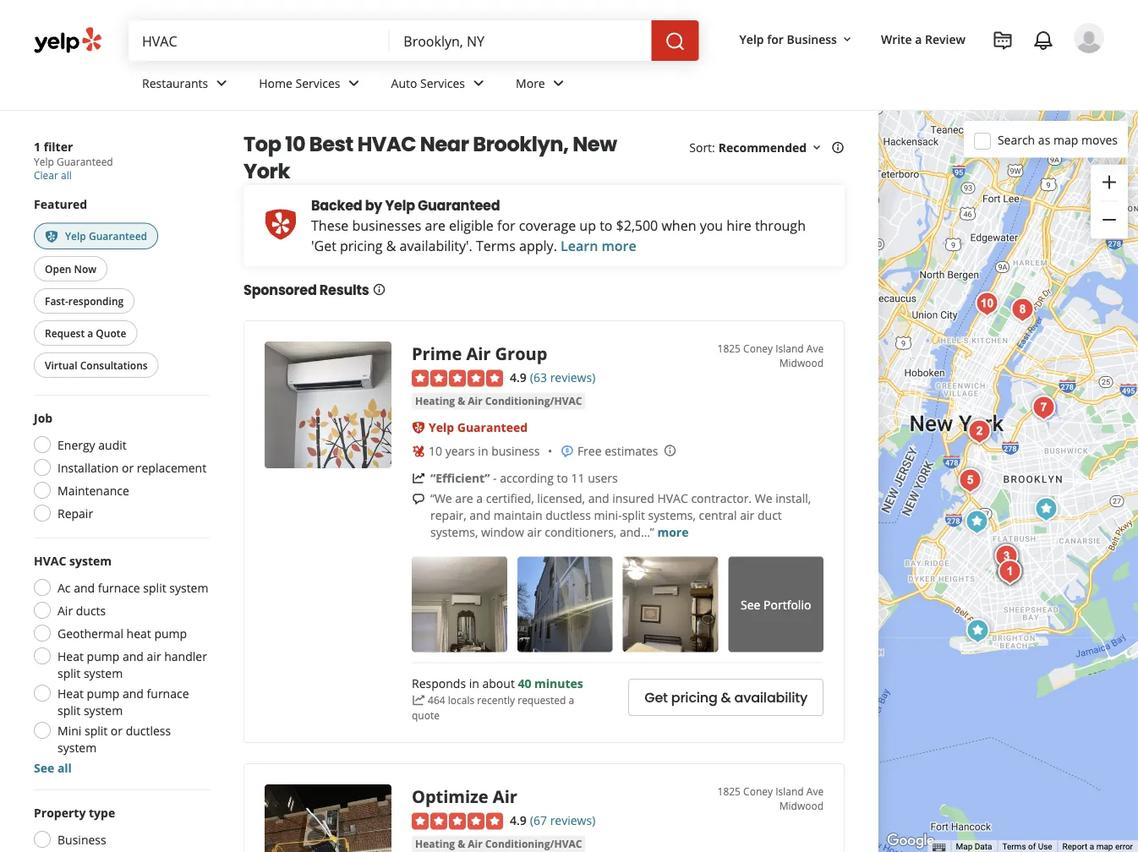 Task type: locate. For each thing, give the bounding box(es) containing it.
request
[[45, 326, 85, 340]]

2 vertical spatial hvac
[[34, 553, 66, 569]]

heat for system
[[58, 685, 84, 701]]

heat
[[127, 625, 151, 641]]

up
[[580, 217, 596, 235]]

a inside "we are a certified, licensed, and insured hvac contractor. we install, repair, and maintain ductless mini-split systems, central air duct systems, window air conditioners, and…"
[[476, 491, 483, 507]]

1 horizontal spatial yelp guaranteed button
[[429, 420, 528, 436]]

0 vertical spatial hvac
[[357, 130, 416, 159]]

2 heating & air conditioning/hvac from the top
[[415, 837, 582, 851]]

map for moves
[[1054, 132, 1079, 148]]

1 horizontal spatial services
[[420, 75, 465, 91]]

4.9 for prime air group
[[510, 370, 527, 386]]

1 option group from the top
[[29, 409, 210, 527]]

1 1825 from the top
[[718, 342, 741, 356]]

conditioners,
[[545, 525, 617, 541]]

10 inside top 10 best hvac near brooklyn, new york
[[285, 130, 305, 159]]

24 chevron down v2 image left auto
[[344, 73, 364, 93]]

4.9 link left (67
[[510, 811, 527, 829]]

0 horizontal spatial systems,
[[430, 525, 478, 541]]

hvac system
[[34, 553, 112, 569]]

review
[[925, 31, 966, 47]]

a down "efficient"
[[476, 491, 483, 507]]

1 vertical spatial are
[[455, 491, 473, 507]]

job
[[34, 410, 53, 426]]

ac and furnace split system
[[58, 580, 208, 596]]

1 vertical spatial midwood
[[780, 799, 824, 813]]

a left the quote
[[87, 326, 93, 340]]

0 vertical spatial are
[[425, 217, 446, 235]]

open
[[45, 262, 71, 276]]

24 chevron down v2 image for restaurants
[[212, 73, 232, 93]]

in right years
[[478, 443, 488, 459]]

2 4.9 from the top
[[510, 813, 527, 829]]

repair,
[[430, 508, 467, 524]]

heating for prime air group
[[415, 394, 455, 408]]

business categories element
[[129, 61, 1105, 110]]

to right the up
[[600, 217, 613, 235]]

learn
[[561, 237, 598, 255]]

1 horizontal spatial terms
[[1003, 842, 1026, 852]]

conditioning/hvac down '(63' at the left of the page
[[485, 394, 582, 408]]

0 horizontal spatial 24 chevron down v2 image
[[212, 73, 232, 93]]

ave for prime air group
[[807, 342, 824, 356]]

0 vertical spatial for
[[767, 31, 784, 47]]

1 conditioning/hvac from the top
[[485, 394, 582, 408]]

terms left of
[[1003, 842, 1026, 852]]

pricing down the businesses
[[340, 237, 383, 255]]

reviews) right (67
[[550, 813, 596, 829]]

system up mini split or ductless system
[[84, 702, 123, 718]]

1825 for prime air group
[[718, 342, 741, 356]]

a inside write a review "link"
[[915, 31, 922, 47]]

option group containing job
[[29, 409, 210, 527]]

for inside these businesses are eligible for coverage up to $2,500 when you hire through 'get pricing & availability'. terms apply.
[[497, 217, 516, 235]]

furnace down handler
[[147, 685, 189, 701]]

a right write
[[915, 31, 922, 47]]

system
[[69, 553, 112, 569], [169, 580, 208, 596], [84, 665, 123, 681], [84, 702, 123, 718], [58, 740, 97, 756]]

get pricing & availability button
[[629, 679, 824, 716]]

0 vertical spatial ductless
[[546, 508, 591, 524]]

virtual
[[45, 358, 77, 372]]

heating & air conditioning/hvac down '(63' at the left of the page
[[415, 394, 582, 408]]

pump inside "heat pump and air handler split system"
[[87, 648, 120, 664]]

air down heat
[[147, 648, 161, 664]]

1 island from the top
[[776, 342, 804, 356]]

1 vertical spatial island
[[776, 785, 804, 799]]

heating & air conditioning/hvac button down (67
[[412, 836, 586, 853]]

4.9 link for optimize air
[[510, 811, 527, 829]]

and right ac
[[74, 580, 95, 596]]

heating & air conditioning/hvac down (67
[[415, 837, 582, 851]]

0 vertical spatial heating & air conditioning/hvac button
[[412, 393, 586, 410]]

1 4.9 link from the top
[[510, 368, 527, 386]]

near
[[420, 130, 469, 159]]

yelp guaranteed inside featured group
[[65, 229, 147, 243]]

2 4.9 star rating image from the top
[[412, 813, 503, 830]]

brooklyn,
[[473, 130, 569, 159]]

yelp guaranteed button up 10 years in business
[[429, 420, 528, 436]]

portfolio
[[764, 597, 811, 613]]

furnace
[[98, 580, 140, 596], [147, 685, 189, 701]]

best
[[309, 130, 353, 159]]

guaranteed up eligible
[[418, 196, 500, 215]]

0 vertical spatial more
[[602, 237, 637, 255]]

1 horizontal spatial optimize air image
[[993, 555, 1027, 589]]

16 trending v2 image
[[412, 694, 425, 708]]

heat up mini
[[58, 685, 84, 701]]

1 vertical spatial or
[[111, 723, 123, 739]]

airnizer image
[[963, 415, 997, 449]]

installation or replacement
[[58, 460, 206, 476]]

ductless down the licensed,
[[546, 508, 591, 524]]

brownstone heating & air conditioning image
[[990, 540, 1024, 574], [990, 540, 1024, 574]]

1 reviews) from the top
[[550, 370, 596, 386]]

0 vertical spatial 4.9 link
[[510, 368, 527, 386]]

2 none field from the left
[[404, 31, 638, 50]]

a inside request a quote button
[[87, 326, 93, 340]]

0 vertical spatial systems,
[[648, 508, 696, 524]]

furnace inside heat pump and furnace split system
[[147, 685, 189, 701]]

1 vertical spatial 4.9 link
[[510, 811, 527, 829]]

ave
[[807, 342, 824, 356], [807, 785, 824, 799]]

system up handler
[[169, 580, 208, 596]]

hvac up more link
[[658, 491, 688, 507]]

eligible
[[449, 217, 494, 235]]

1 vertical spatial terms
[[1003, 842, 1026, 852]]

map right as
[[1054, 132, 1079, 148]]

hvac inside "we are a certified, licensed, and insured hvac contractor. we install, repair, and maintain ductless mini-split systems, central air duct systems, window air conditioners, and…"
[[658, 491, 688, 507]]

and…"
[[620, 525, 654, 541]]

yelp
[[740, 31, 764, 47], [34, 155, 54, 169], [385, 196, 415, 215], [65, 229, 86, 243], [429, 420, 454, 436]]

1 24 chevron down v2 image from the left
[[212, 73, 232, 93]]

option group
[[29, 409, 210, 527], [29, 552, 210, 776], [29, 804, 210, 853]]

0 vertical spatial coney
[[743, 342, 773, 356]]

map data button
[[956, 841, 992, 853]]

24 chevron down v2 image
[[212, 73, 232, 93], [344, 73, 364, 93], [469, 73, 489, 93]]

0 vertical spatial furnace
[[98, 580, 140, 596]]

quote
[[96, 326, 126, 340]]

1 none field from the left
[[142, 31, 377, 50]]

yelp for business button
[[733, 24, 861, 54]]

geothermal heat pump
[[58, 625, 187, 641]]

0 vertical spatial option group
[[29, 409, 210, 527]]

1 horizontal spatial more
[[657, 525, 689, 541]]

4.9 star rating image for optimize
[[412, 813, 503, 830]]

island for prime air group
[[776, 342, 804, 356]]

4.9 link
[[510, 368, 527, 386], [510, 811, 527, 829]]

2 vertical spatial air
[[147, 648, 161, 664]]

0 vertical spatial 1825 coney island ave midwood
[[718, 342, 824, 370]]

terms down eligible
[[476, 237, 516, 255]]

1 horizontal spatial pricing
[[671, 689, 718, 708]]

24 chevron down v2 image right restaurants on the left top of page
[[212, 73, 232, 93]]

optimize air image
[[993, 555, 1027, 589], [265, 785, 392, 853]]

maintenance
[[58, 482, 129, 498]]

split up mini
[[58, 702, 81, 718]]

pump inside heat pump and furnace split system
[[87, 685, 120, 701]]

4.9 left '(63' at the left of the page
[[510, 370, 527, 386]]

a down minutes
[[569, 693, 574, 707]]

maintain
[[494, 508, 543, 524]]

0 vertical spatial to
[[600, 217, 613, 235]]

pump up handler
[[154, 625, 187, 641]]

heating & air conditioning/hvac link down '(63' at the left of the page
[[412, 393, 586, 410]]

heating & air conditioning/hvac link for prime
[[412, 393, 586, 410]]

2 reviews) from the top
[[550, 813, 596, 829]]

split right mini
[[85, 723, 108, 739]]

info icon image
[[663, 444, 677, 457], [663, 444, 677, 457]]

all down mini
[[57, 760, 72, 776]]

0 vertical spatial heating & air conditioning/hvac link
[[412, 393, 586, 410]]

google image
[[883, 831, 939, 853]]

yelp down 1
[[34, 155, 54, 169]]

& inside these businesses are eligible for coverage up to $2,500 when you hire through 'get pricing & availability'. terms apply.
[[386, 237, 396, 255]]

heating down optimize at the left
[[415, 837, 455, 851]]

iconyelpguaranteedbadgesmall image
[[412, 421, 425, 435], [412, 421, 425, 435]]

0 vertical spatial yelp guaranteed
[[65, 229, 147, 243]]

are
[[425, 217, 446, 235], [455, 491, 473, 507]]

1 vertical spatial 1825
[[718, 785, 741, 799]]

clear all link
[[34, 168, 72, 182]]

responds in about 40 minutes
[[412, 676, 583, 692]]

conditioning/hvac down (67
[[485, 837, 582, 851]]

search
[[998, 132, 1035, 148]]

in up locals
[[469, 676, 479, 692]]

2 conditioning/hvac from the top
[[485, 837, 582, 851]]

in
[[478, 443, 488, 459], [469, 676, 479, 692]]

0 horizontal spatial services
[[296, 75, 340, 91]]

air right prime
[[466, 342, 491, 365]]

4.9 left (67
[[510, 813, 527, 829]]

mateo r. image
[[1074, 23, 1105, 53]]

1 vertical spatial pricing
[[671, 689, 718, 708]]

ave for optimize air
[[807, 785, 824, 799]]

pricing right get
[[671, 689, 718, 708]]

0 vertical spatial see
[[741, 597, 761, 613]]

heat for split
[[58, 648, 84, 664]]

0 vertical spatial terms
[[476, 237, 516, 255]]

4.9 star rating image down optimize air
[[412, 813, 503, 830]]

business down property type
[[58, 832, 106, 848]]

1 vertical spatial heating & air conditioning/hvac
[[415, 837, 582, 851]]

coney
[[743, 342, 773, 356], [743, 785, 773, 799]]

heating & air conditioning/hvac link for optimize
[[412, 836, 586, 853]]

1
[[34, 138, 41, 154]]

see left portfolio
[[741, 597, 761, 613]]

terms of use link
[[1003, 842, 1053, 852]]

1 ave from the top
[[807, 342, 824, 356]]

(63 reviews)
[[530, 370, 596, 386]]

coverage
[[519, 217, 576, 235]]

heat inside "heat pump and air handler split system"
[[58, 648, 84, 664]]

0 horizontal spatial yelp guaranteed button
[[34, 223, 158, 249]]

option group containing hvac system
[[29, 552, 210, 776]]

0 horizontal spatial air
[[147, 648, 161, 664]]

1 vertical spatial pump
[[87, 648, 120, 664]]

heating for optimize air
[[415, 837, 455, 851]]

aktobe image
[[990, 540, 1024, 574]]

2 coney from the top
[[743, 785, 773, 799]]

1 vertical spatial map
[[1097, 842, 1113, 852]]

& up years
[[458, 394, 465, 408]]

more
[[602, 237, 637, 255], [657, 525, 689, 541]]

a for report
[[1090, 842, 1095, 852]]

clear
[[34, 168, 58, 182]]

air left duct
[[740, 508, 755, 524]]

2 horizontal spatial air
[[740, 508, 755, 524]]

0 vertical spatial heating
[[415, 394, 455, 408]]

0 vertical spatial 10
[[285, 130, 305, 159]]

map
[[1054, 132, 1079, 148], [1097, 842, 1113, 852]]

4.9 link left '(63' at the left of the page
[[510, 368, 527, 386]]

1 vertical spatial ave
[[807, 785, 824, 799]]

2 1825 from the top
[[718, 785, 741, 799]]

midwood for optimize air
[[780, 799, 824, 813]]

hire
[[727, 217, 752, 235]]

you
[[700, 217, 723, 235]]

services for auto services
[[420, 75, 465, 91]]

for left 16 chevron down v2 icon
[[767, 31, 784, 47]]

0 vertical spatial conditioning/hvac
[[485, 394, 582, 408]]

responding
[[68, 294, 124, 308]]

prime air group image
[[265, 342, 392, 469], [993, 555, 1027, 589], [993, 555, 1027, 589]]

availability'.
[[400, 237, 473, 255]]

2 ave from the top
[[807, 785, 824, 799]]

report a map error
[[1063, 842, 1133, 852]]

yelp right '16 yelp guaranteed v2' image at the left of page
[[65, 229, 86, 243]]

1 vertical spatial 4.9
[[510, 813, 527, 829]]

terms
[[476, 237, 516, 255], [1003, 842, 1026, 852]]

reviews) for optimize air
[[550, 813, 596, 829]]

4.9 link for prime air group
[[510, 368, 527, 386]]

user actions element
[[726, 21, 1128, 125]]

system up heat pump and furnace split system
[[84, 665, 123, 681]]

1 vertical spatial heating & air conditioning/hvac link
[[412, 836, 586, 853]]

property
[[34, 805, 86, 821]]

2 option group from the top
[[29, 552, 210, 776]]

1 heat from the top
[[58, 648, 84, 664]]

24 chevron down v2 image inside restaurants link
[[212, 73, 232, 93]]

1 horizontal spatial systems,
[[648, 508, 696, 524]]

more link
[[657, 525, 689, 541]]

1 coney from the top
[[743, 342, 773, 356]]

4.9 star rating image down prime
[[412, 370, 503, 387]]

group
[[495, 342, 547, 365]]

ductless down heat pump and furnace split system
[[126, 723, 171, 739]]

1 vertical spatial see
[[34, 760, 54, 776]]

16 yelp guaranteed v2 image
[[45, 230, 58, 243]]

are down "efficient"
[[455, 491, 473, 507]]

0 vertical spatial midwood
[[780, 356, 824, 370]]

none field up home
[[142, 31, 377, 50]]

are up availability'.
[[425, 217, 446, 235]]

for
[[767, 31, 784, 47], [497, 217, 516, 235]]

and inside "heat pump and air handler split system"
[[123, 648, 144, 664]]

3 option group from the top
[[29, 804, 210, 853]]

systems, up more link
[[648, 508, 696, 524]]

10 right top
[[285, 130, 305, 159]]

heat inside heat pump and furnace split system
[[58, 685, 84, 701]]

none field find
[[142, 31, 377, 50]]

services for home services
[[296, 75, 340, 91]]

(63
[[530, 370, 547, 386]]

2 24 chevron down v2 image from the left
[[344, 73, 364, 93]]

or
[[122, 460, 134, 476], [111, 723, 123, 739]]

2 services from the left
[[420, 75, 465, 91]]

mr air nyc image
[[954, 464, 987, 498], [954, 464, 987, 498]]

reviews)
[[550, 370, 596, 386], [550, 813, 596, 829]]

yelp for business
[[740, 31, 837, 47]]

split up heat
[[143, 580, 166, 596]]

none field near
[[404, 31, 638, 50]]

1 vertical spatial option group
[[29, 552, 210, 776]]

systems, down repair, at the bottom left of page
[[430, 525, 478, 541]]

1 midwood from the top
[[780, 356, 824, 370]]

0 horizontal spatial are
[[425, 217, 446, 235]]

0 vertical spatial heat
[[58, 648, 84, 664]]

air down maintain
[[527, 525, 542, 541]]

for right eligible
[[497, 217, 516, 235]]

1 vertical spatial 10
[[429, 443, 442, 459]]

1 1825 coney island ave midwood from the top
[[718, 342, 824, 370]]

search image
[[665, 31, 686, 52]]

1825 coney island ave midwood
[[718, 342, 824, 370], [718, 785, 824, 813]]

and down heat
[[123, 648, 144, 664]]

4.9 for optimize air
[[510, 813, 527, 829]]

& down optimize air
[[458, 837, 465, 851]]

all inside 1 filter yelp guaranteed clear all
[[61, 168, 72, 182]]

central
[[699, 508, 737, 524]]

0 vertical spatial 4.9 star rating image
[[412, 370, 503, 387]]

16 free estimates v2 image
[[561, 445, 574, 458]]

and
[[588, 491, 609, 507], [470, 508, 491, 524], [74, 580, 95, 596], [123, 648, 144, 664], [123, 685, 144, 701]]

heating & air conditioning/hvac button down '(63' at the left of the page
[[412, 393, 586, 410]]

2 midwood from the top
[[780, 799, 824, 813]]

1 4.9 star rating image from the top
[[412, 370, 503, 387]]

yelp guaranteed up now at left top
[[65, 229, 147, 243]]

0 horizontal spatial furnace
[[98, 580, 140, 596]]

and up mini-
[[588, 491, 609, 507]]

0 vertical spatial or
[[122, 460, 134, 476]]

guaranteed inside featured group
[[89, 229, 147, 243]]

heating
[[415, 394, 455, 408], [415, 837, 455, 851]]

hsm piping & heating image
[[1030, 493, 1064, 526]]

none field up more
[[404, 31, 638, 50]]

1825 coney island ave midwood for optimize air
[[718, 785, 824, 813]]

see for see all
[[34, 760, 54, 776]]

a inside 464 locals recently requested a quote
[[569, 693, 574, 707]]

and down "heat pump and air handler split system"
[[123, 685, 144, 701]]

map region
[[743, 0, 1138, 853]]

2 vertical spatial pump
[[87, 685, 120, 701]]

split down 'insured'
[[622, 508, 645, 524]]

2 heat from the top
[[58, 685, 84, 701]]

midwood
[[780, 356, 824, 370], [780, 799, 824, 813]]

split
[[622, 508, 645, 524], [143, 580, 166, 596], [58, 665, 81, 681], [58, 702, 81, 718], [85, 723, 108, 739]]

& down the businesses
[[386, 237, 396, 255]]

0 vertical spatial reviews)
[[550, 370, 596, 386]]

0 vertical spatial 4.9
[[510, 370, 527, 386]]

1 vertical spatial all
[[57, 760, 72, 776]]

option group containing property type
[[29, 804, 210, 853]]

reviews) inside "link"
[[550, 813, 596, 829]]

to
[[600, 217, 613, 235], [557, 470, 568, 486]]

conditioning/hvac for prime air group
[[485, 394, 582, 408]]

24 chevron down v2 image inside home services link
[[344, 73, 364, 93]]

1 horizontal spatial air
[[527, 525, 542, 541]]

1 horizontal spatial furnace
[[147, 685, 189, 701]]

iconyelpguaranteedlarge image
[[264, 208, 298, 241], [264, 208, 298, 241]]

1 vertical spatial business
[[58, 832, 106, 848]]

more
[[516, 75, 545, 91]]

1 vertical spatial reviews)
[[550, 813, 596, 829]]

0 horizontal spatial none field
[[142, 31, 377, 50]]

or down audit
[[122, 460, 134, 476]]

40
[[518, 676, 532, 692]]

1 heating & air conditioning/hvac button from the top
[[412, 393, 586, 410]]

1 4.9 from the top
[[510, 370, 527, 386]]

0 horizontal spatial more
[[602, 237, 637, 255]]

1 vertical spatial heating & air conditioning/hvac button
[[412, 836, 586, 853]]

or down heat pump and furnace split system
[[111, 723, 123, 739]]

yelp guaranteed
[[65, 229, 147, 243], [429, 420, 528, 436]]

backed
[[311, 196, 362, 215]]

coney for optimize air
[[743, 785, 773, 799]]

212 hvac image
[[1027, 391, 1061, 425], [1027, 391, 1061, 425]]

1 horizontal spatial none field
[[404, 31, 638, 50]]

0 horizontal spatial 10
[[285, 130, 305, 159]]

furnace up ducts at the left of page
[[98, 580, 140, 596]]

pump
[[154, 625, 187, 641], [87, 648, 120, 664], [87, 685, 120, 701]]

see up property
[[34, 760, 54, 776]]

hvac up ac
[[34, 553, 66, 569]]

estimates
[[605, 443, 658, 459]]

a right report
[[1090, 842, 1095, 852]]

0 horizontal spatial for
[[497, 217, 516, 235]]

heat down geothermal
[[58, 648, 84, 664]]

1 horizontal spatial business
[[787, 31, 837, 47]]

10 right '16 years in business v2' image
[[429, 443, 442, 459]]

2 heating & air conditioning/hvac button from the top
[[412, 836, 586, 853]]

air down ac
[[58, 603, 73, 619]]

1 heating & air conditioning/hvac from the top
[[415, 394, 582, 408]]

air
[[466, 342, 491, 365], [468, 394, 483, 408], [58, 603, 73, 619], [493, 785, 517, 808], [468, 837, 483, 851]]

2 island from the top
[[776, 785, 804, 799]]

0 horizontal spatial terms
[[476, 237, 516, 255]]

aktobe image
[[990, 540, 1024, 574]]

2 4.9 link from the top
[[510, 811, 527, 829]]

1 heating & air conditioning/hvac link from the top
[[412, 393, 586, 410]]

restaurants link
[[129, 61, 245, 110]]

0 vertical spatial heating & air conditioning/hvac
[[415, 394, 582, 408]]

yelp guaranteed button up now at left top
[[34, 223, 158, 249]]

virtual consultations button
[[34, 353, 159, 378]]

3 24 chevron down v2 image from the left
[[469, 73, 489, 93]]

more down $2,500
[[602, 237, 637, 255]]

None field
[[142, 31, 377, 50], [404, 31, 638, 50]]

group
[[1091, 164, 1128, 239]]

0 vertical spatial map
[[1054, 132, 1079, 148]]

to left 11
[[557, 470, 568, 486]]

yelp guaranteed up 10 years in business
[[429, 420, 528, 436]]

map left error
[[1097, 842, 1113, 852]]

&
[[386, 237, 396, 255], [458, 394, 465, 408], [721, 689, 731, 708], [458, 837, 465, 851]]

heating down prime
[[415, 394, 455, 408]]

hvac right the best
[[357, 130, 416, 159]]

0 vertical spatial island
[[776, 342, 804, 356]]

heating & air conditioning/hvac for optimize
[[415, 837, 582, 851]]

0 horizontal spatial map
[[1054, 132, 1079, 148]]

zoom in image
[[1099, 172, 1120, 192]]

1 vertical spatial furnace
[[147, 685, 189, 701]]

2 heating & air conditioning/hvac link from the top
[[412, 836, 586, 853]]

1 vertical spatial optimize air image
[[265, 785, 392, 853]]

2 horizontal spatial 24 chevron down v2 image
[[469, 73, 489, 93]]

conditioning/hvac for optimize air
[[485, 837, 582, 851]]

1 horizontal spatial see
[[741, 597, 761, 613]]

guaranteed inside 1 filter yelp guaranteed clear all
[[57, 155, 113, 169]]

24 chevron down v2 image inside auto services link
[[469, 73, 489, 93]]

see portfolio
[[741, 597, 811, 613]]

1 horizontal spatial hvac
[[357, 130, 416, 159]]

1825 for optimize air
[[718, 785, 741, 799]]

services right auto
[[420, 75, 465, 91]]

guaranteed up now at left top
[[89, 229, 147, 243]]

map for error
[[1097, 842, 1113, 852]]

0 vertical spatial all
[[61, 168, 72, 182]]

(67 reviews) link
[[530, 811, 596, 829]]

optimize air
[[412, 785, 517, 808]]

0 vertical spatial ave
[[807, 342, 824, 356]]

more right and…"
[[657, 525, 689, 541]]

see all button
[[34, 760, 72, 776]]

mini-
[[594, 508, 622, 524]]

reviews) right '(63' at the left of the page
[[550, 370, 596, 386]]

0 horizontal spatial pricing
[[340, 237, 383, 255]]

1 vertical spatial air
[[527, 525, 542, 541]]

these businesses are eligible for coverage up to $2,500 when you hire through 'get pricing & availability'. terms apply.
[[311, 217, 806, 255]]

2 1825 coney island ave midwood from the top
[[718, 785, 824, 813]]

1 heating from the top
[[415, 394, 455, 408]]

ductless
[[546, 508, 591, 524], [126, 723, 171, 739]]

1 vertical spatial 1825 coney island ave midwood
[[718, 785, 824, 813]]

0 horizontal spatial yelp guaranteed
[[65, 229, 147, 243]]

1 vertical spatial for
[[497, 217, 516, 235]]

4.9 star rating image
[[412, 370, 503, 387], [412, 813, 503, 830]]

1 vertical spatial more
[[657, 525, 689, 541]]

2 heating from the top
[[415, 837, 455, 851]]

system up ac
[[69, 553, 112, 569]]

0 vertical spatial pricing
[[340, 237, 383, 255]]

0 horizontal spatial see
[[34, 760, 54, 776]]

pump down geothermal
[[87, 648, 120, 664]]

None search field
[[129, 20, 702, 61]]

1 services from the left
[[296, 75, 340, 91]]

1 vertical spatial coney
[[743, 785, 773, 799]]

according
[[500, 470, 554, 486]]

1 horizontal spatial for
[[767, 31, 784, 47]]

system down mini
[[58, 740, 97, 756]]

we
[[755, 491, 773, 507]]



Task type: describe. For each thing, give the bounding box(es) containing it.
umbrella group image
[[960, 505, 994, 539]]

years
[[445, 443, 475, 459]]

get
[[645, 689, 668, 708]]

coney for prime air group
[[743, 342, 773, 356]]

more link
[[502, 61, 582, 110]]

yelp up the businesses
[[385, 196, 415, 215]]

$2,500
[[616, 217, 658, 235]]

16 chevron down v2 image
[[841, 33, 854, 46]]

0 horizontal spatial optimize air image
[[265, 785, 392, 853]]

"we
[[430, 491, 452, 507]]

midwood for prime air group
[[780, 356, 824, 370]]

pump for split
[[87, 685, 120, 701]]

see all
[[34, 760, 72, 776]]

backed by yelp guaranteed
[[311, 196, 500, 215]]

learn more link
[[561, 237, 637, 255]]

16 info v2 image
[[373, 283, 386, 296]]

keep cool nyc image
[[1006, 293, 1040, 327]]

as
[[1038, 132, 1051, 148]]

sort:
[[689, 139, 715, 155]]

air down the prime air group
[[468, 394, 483, 408]]

projects image
[[993, 30, 1013, 51]]

a for write
[[915, 31, 922, 47]]

sponsored results
[[244, 280, 369, 299]]

split inside heat pump and furnace split system
[[58, 702, 81, 718]]

4.9 star rating image for prime
[[412, 370, 503, 387]]

split inside "we are a certified, licensed, and insured hvac contractor. we install, repair, and maintain ductless mini-split systems, central air duct systems, window air conditioners, and…"
[[622, 508, 645, 524]]

system inside mini split or ductless system
[[58, 740, 97, 756]]

ducts
[[76, 603, 106, 619]]

1 filter yelp guaranteed clear all
[[34, 138, 113, 182]]

featured group
[[30, 196, 210, 381]]

prime
[[412, 342, 462, 365]]

1 horizontal spatial 10
[[429, 443, 442, 459]]

business
[[491, 443, 540, 459]]

recommended button
[[719, 139, 824, 155]]

consultations
[[80, 358, 148, 372]]

home services
[[259, 75, 340, 91]]

property type
[[34, 805, 115, 821]]

argo hvac image
[[961, 614, 995, 648]]

split inside mini split or ductless system
[[85, 723, 108, 739]]

quote
[[412, 708, 440, 722]]

top 10 best hvac near brooklyn, new york
[[244, 130, 617, 186]]

system inside "heat pump and air handler split system"
[[84, 665, 123, 681]]

a for request
[[87, 326, 93, 340]]

filter
[[44, 138, 73, 154]]

16 trending v2 image
[[412, 472, 425, 485]]

see for see portfolio
[[741, 597, 761, 613]]

get pricing & availability
[[645, 689, 808, 708]]

duct
[[758, 508, 782, 524]]

guaranteed up 10 years in business
[[457, 420, 528, 436]]

heat pump and furnace split system
[[58, 685, 189, 718]]

results
[[319, 280, 369, 299]]

for inside button
[[767, 31, 784, 47]]

0 horizontal spatial hvac
[[34, 553, 66, 569]]

open now button
[[34, 256, 107, 282]]

pump for handler
[[87, 648, 120, 664]]

1 vertical spatial in
[[469, 676, 479, 692]]

contractor.
[[691, 491, 752, 507]]

by
[[365, 196, 383, 215]]

10 years in business
[[429, 443, 540, 459]]

heating & air conditioning/hvac button for optimize
[[412, 836, 586, 853]]

or inside mini split or ductless system
[[111, 723, 123, 739]]

virtual consultations
[[45, 358, 148, 372]]

"efficient"
[[430, 470, 490, 486]]

auto services link
[[378, 61, 502, 110]]

16 years in business v2 image
[[412, 445, 425, 458]]

pricing inside these businesses are eligible for coverage up to $2,500 when you hire through 'get pricing & availability'. terms apply.
[[340, 237, 383, 255]]

energy
[[58, 437, 95, 453]]

optimize
[[412, 785, 489, 808]]

air ducts
[[58, 603, 106, 619]]

map
[[956, 842, 973, 852]]

free
[[578, 443, 602, 459]]

24 chevron down v2 image for auto services
[[469, 73, 489, 93]]

fast-
[[45, 294, 68, 308]]

yelp inside 1 filter yelp guaranteed clear all
[[34, 155, 54, 169]]

0 vertical spatial in
[[478, 443, 488, 459]]

(63 reviews) link
[[530, 368, 596, 386]]

optimize air link
[[412, 785, 517, 808]]

request a quote button
[[34, 320, 137, 346]]

heating & air conditioning/hvac button for prime
[[412, 393, 586, 410]]

yelp up years
[[429, 420, 454, 436]]

pricing inside button
[[671, 689, 718, 708]]

business inside button
[[787, 31, 837, 47]]

restaurants
[[142, 75, 208, 91]]

auto
[[391, 75, 417, 91]]

prime air group
[[412, 342, 547, 365]]

airnizer image
[[963, 415, 997, 449]]

to inside these businesses are eligible for coverage up to $2,500 when you hire through 'get pricing & availability'. terms apply.
[[600, 217, 613, 235]]

ductless inside mini split or ductless system
[[126, 723, 171, 739]]

home services link
[[245, 61, 378, 110]]

Find text field
[[142, 31, 377, 50]]

464 locals recently requested a quote
[[412, 693, 574, 722]]

dubo hvac image
[[993, 555, 1027, 589]]

handler
[[164, 648, 207, 664]]

0 vertical spatial pump
[[154, 625, 187, 641]]

apply.
[[519, 237, 557, 255]]

are inside these businesses are eligible for coverage up to $2,500 when you hire through 'get pricing & availability'. terms apply.
[[425, 217, 446, 235]]

requested
[[518, 693, 566, 707]]

zoom out image
[[1099, 210, 1120, 230]]

24 chevron down v2 image for home services
[[344, 73, 364, 93]]

air inside "heat pump and air handler split system"
[[147, 648, 161, 664]]

hvac inside top 10 best hvac near brooklyn, new york
[[357, 130, 416, 159]]

install,
[[776, 491, 811, 507]]

& left availability on the right bottom of page
[[721, 689, 731, 708]]

energy audit
[[58, 437, 127, 453]]

notifications image
[[1033, 30, 1054, 51]]

split inside "heat pump and air handler split system"
[[58, 665, 81, 681]]

and inside heat pump and furnace split system
[[123, 685, 144, 701]]

1 vertical spatial to
[[557, 470, 568, 486]]

0 horizontal spatial business
[[58, 832, 106, 848]]

see portfolio link
[[728, 557, 824, 652]]

16 info v2 image
[[831, 141, 845, 154]]

dubo hvac image
[[993, 555, 1027, 589]]

1 horizontal spatial yelp guaranteed
[[429, 420, 528, 436]]

when
[[662, 217, 696, 235]]

are inside "we are a certified, licensed, and insured hvac contractor. we install, repair, and maintain ductless mini-split systems, central air duct systems, window air conditioners, and…"
[[455, 491, 473, 507]]

terms inside these businesses are eligible for coverage up to $2,500 when you hire through 'get pricing & availability'. terms apply.
[[476, 237, 516, 255]]

map data
[[956, 842, 992, 852]]

optimize air image
[[993, 555, 1027, 589]]

1 vertical spatial systems,
[[430, 525, 478, 541]]

reviews) for prime air group
[[550, 370, 596, 386]]

"efficient" - according to 11 users
[[430, 470, 618, 486]]

(67 reviews)
[[530, 813, 596, 829]]

write
[[881, 31, 912, 47]]

464
[[428, 693, 445, 707]]

fast-responding button
[[34, 288, 135, 314]]

yelp inside featured group
[[65, 229, 86, 243]]

insured
[[613, 491, 654, 507]]

type
[[89, 805, 115, 821]]

24 chevron down v2 image
[[549, 73, 569, 93]]

Near text field
[[404, 31, 638, 50]]

prime air group link
[[412, 342, 547, 365]]

0 vertical spatial yelp guaranteed button
[[34, 223, 158, 249]]

1825 coney island ave midwood for prime air group
[[718, 342, 824, 370]]

terms of use
[[1003, 842, 1053, 852]]

0 vertical spatial optimize air image
[[993, 555, 1027, 589]]

system inside heat pump and furnace split system
[[84, 702, 123, 718]]

-
[[493, 470, 497, 486]]

about
[[482, 676, 515, 692]]

16 speech v2 image
[[412, 493, 425, 506]]

of
[[1028, 842, 1036, 852]]

top
[[244, 130, 281, 159]]

use
[[1038, 842, 1053, 852]]

yelp inside button
[[740, 31, 764, 47]]

ductless inside "we are a certified, licensed, and insured hvac contractor. we install, repair, and maintain ductless mini-split systems, central air duct systems, window air conditioners, and…"
[[546, 508, 591, 524]]

1 vertical spatial yelp guaranteed button
[[429, 420, 528, 436]]

write a review
[[881, 31, 966, 47]]

audit
[[98, 437, 127, 453]]

keyboard shortcuts image
[[932, 844, 946, 852]]

and up window
[[470, 508, 491, 524]]

air right optimize at the left
[[493, 785, 517, 808]]

heating & air conditioning/hvac for prime
[[415, 394, 582, 408]]

fast-responding
[[45, 294, 124, 308]]

island for optimize air
[[776, 785, 804, 799]]

16 chevron down v2 image
[[810, 141, 824, 154]]

request a quote
[[45, 326, 126, 340]]

learn more
[[561, 237, 637, 255]]

fusion hvac & appliance repair image
[[971, 287, 1004, 321]]

air down optimize air
[[468, 837, 483, 851]]



Task type: vqa. For each thing, say whether or not it's contained in the screenshot.
PROJECTS icon
yes



